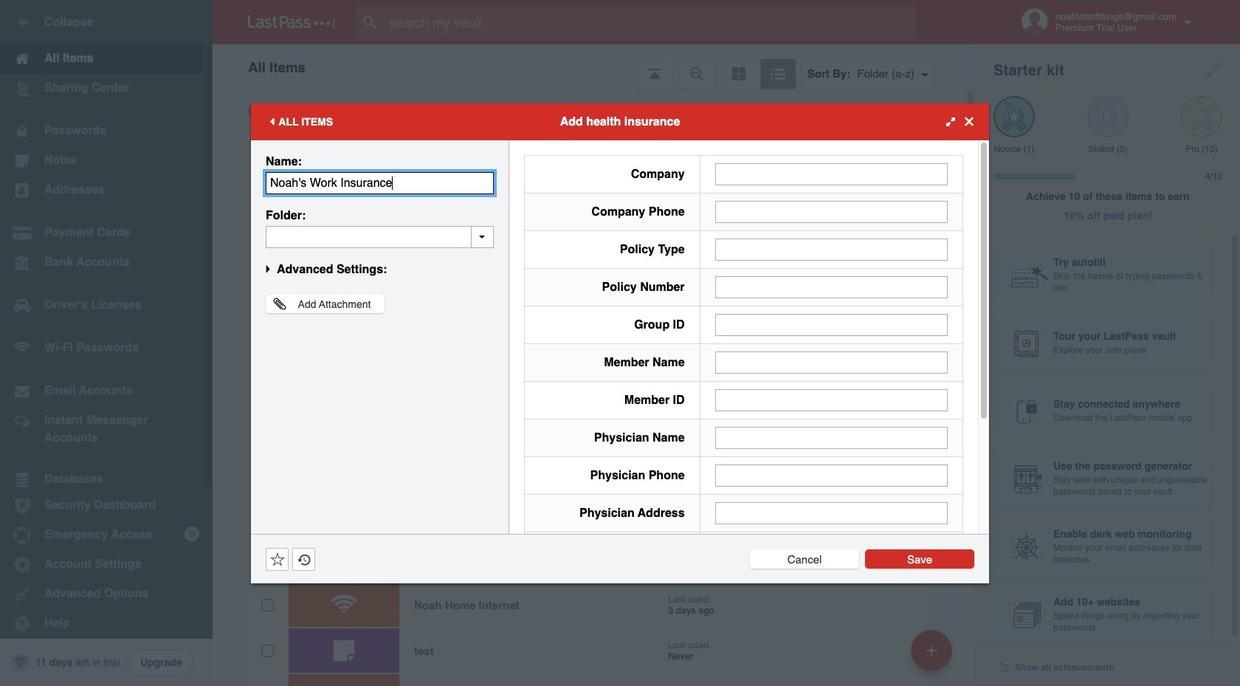 Task type: describe. For each thing, give the bounding box(es) containing it.
main navigation navigation
[[0, 0, 213, 686]]



Task type: locate. For each thing, give the bounding box(es) containing it.
new item image
[[927, 645, 937, 655]]

Search search field
[[356, 6, 946, 38]]

search my vault text field
[[356, 6, 946, 38]]

vault options navigation
[[213, 44, 976, 89]]

new item navigation
[[906, 625, 961, 686]]

lastpass image
[[248, 16, 335, 29]]

None text field
[[715, 163, 948, 185], [266, 172, 494, 194], [715, 200, 948, 223], [266, 226, 494, 248], [715, 276, 948, 298], [715, 351, 948, 373], [715, 502, 948, 524], [715, 163, 948, 185], [266, 172, 494, 194], [715, 200, 948, 223], [266, 226, 494, 248], [715, 276, 948, 298], [715, 351, 948, 373], [715, 502, 948, 524]]

dialog
[[251, 103, 990, 677]]

None text field
[[715, 238, 948, 260], [715, 313, 948, 336], [715, 389, 948, 411], [715, 426, 948, 449], [715, 464, 948, 486], [715, 238, 948, 260], [715, 313, 948, 336], [715, 389, 948, 411], [715, 426, 948, 449], [715, 464, 948, 486]]



